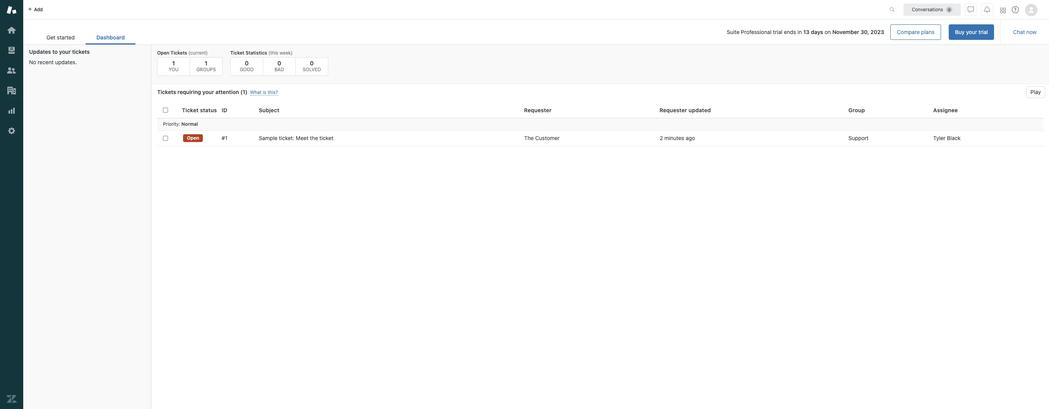 Task type: locate. For each thing, give the bounding box(es) containing it.
play
[[1031, 89, 1042, 95]]

customer
[[536, 135, 560, 141]]

1 horizontal spatial 0
[[278, 60, 281, 67]]

requester up the customer
[[524, 107, 552, 113]]

trial left ends
[[774, 29, 783, 35]]

november
[[833, 29, 860, 35]]

2 horizontal spatial 0
[[310, 60, 314, 67]]

ticket up the normal
[[182, 107, 199, 113]]

your right to
[[59, 48, 71, 55]]

1 horizontal spatial your
[[203, 89, 214, 95]]

ago
[[686, 135, 696, 141]]

requiring
[[178, 89, 201, 95]]

your right buy
[[967, 29, 978, 35]]

to
[[52, 48, 58, 55]]

1 inside 1 groups
[[205, 60, 208, 67]]

0 inside 0 solved
[[310, 60, 314, 67]]

requester left updated
[[660, 107, 688, 113]]

trial for professional
[[774, 29, 783, 35]]

normal
[[182, 121, 198, 127]]

your inside updates to your tickets no recent updates.
[[59, 48, 71, 55]]

plans
[[922, 29, 935, 35]]

0 horizontal spatial 1
[[172, 60, 175, 67]]

play button
[[1027, 86, 1046, 98]]

good
[[240, 67, 254, 72]]

section
[[142, 24, 995, 40]]

0 horizontal spatial requester
[[524, 107, 552, 113]]

None checkbox
[[163, 136, 168, 141]]

(this
[[269, 50, 278, 56]]

days
[[811, 29, 824, 35]]

chat now
[[1014, 29, 1037, 35]]

2 horizontal spatial 1
[[243, 89, 245, 95]]

1 horizontal spatial 1
[[205, 60, 208, 67]]

0 vertical spatial open
[[157, 50, 169, 56]]

subject
[[259, 107, 280, 113]]

0 horizontal spatial open
[[157, 50, 169, 56]]

trial for your
[[979, 29, 989, 35]]

November 30, 2023 text field
[[833, 29, 885, 35]]

0 vertical spatial your
[[967, 29, 978, 35]]

0 down statistics
[[245, 60, 249, 67]]

1 horizontal spatial trial
[[979, 29, 989, 35]]

organizations image
[[7, 86, 17, 96]]

buy
[[956, 29, 965, 35]]

conversations button
[[904, 3, 961, 16]]

minutes
[[665, 135, 685, 141]]

0 horizontal spatial 0
[[245, 60, 249, 67]]

ticket statistics (this week)
[[230, 50, 293, 56]]

compare plans
[[898, 29, 935, 35]]

1 horizontal spatial open
[[187, 135, 199, 141]]

0 horizontal spatial your
[[59, 48, 71, 55]]

priority : normal
[[163, 121, 198, 127]]

recent
[[38, 59, 54, 65]]

sample ticket: meet the ticket link
[[259, 135, 334, 142]]

0 vertical spatial ticket
[[230, 50, 245, 56]]

0 inside 0 bad
[[278, 60, 281, 67]]

1 for 1 groups
[[205, 60, 208, 67]]

tyler
[[934, 135, 946, 141]]

is
[[263, 89, 267, 95]]

grid
[[151, 103, 1050, 409]]

bad
[[275, 67, 284, 72]]

0
[[245, 60, 249, 67], [278, 60, 281, 67], [310, 60, 314, 67]]

tickets up the 1 you
[[171, 50, 187, 56]]

tab list
[[36, 30, 136, 45]]

open
[[157, 50, 169, 56], [187, 135, 199, 141]]

1 0 from the left
[[245, 60, 249, 67]]

in
[[798, 29, 803, 35]]

1 vertical spatial open
[[187, 135, 199, 141]]

open down the normal
[[187, 135, 199, 141]]

tab list containing get started
[[36, 30, 136, 45]]

2 0 from the left
[[278, 60, 281, 67]]

updates
[[29, 48, 51, 55]]

trial down notifications image
[[979, 29, 989, 35]]

trial inside buy your trial button
[[979, 29, 989, 35]]

1 left what
[[243, 89, 245, 95]]

1 down open tickets (current)
[[172, 60, 175, 67]]

notifications image
[[985, 6, 991, 13]]

0 inside the 0 good
[[245, 60, 249, 67]]

ticket up the 0 good
[[230, 50, 245, 56]]

2 trial from the left
[[979, 29, 989, 35]]

button displays agent's chat status as invisible. image
[[968, 6, 975, 13]]

2 horizontal spatial your
[[967, 29, 978, 35]]

your up status
[[203, 89, 214, 95]]

open for open tickets (current)
[[157, 50, 169, 56]]

chat
[[1014, 29, 1026, 35]]

support
[[849, 135, 869, 141]]

0 down (this
[[278, 60, 281, 67]]

tickets
[[171, 50, 187, 56], [157, 89, 176, 95]]

attention
[[216, 89, 239, 95]]

requester for requester
[[524, 107, 552, 113]]

statistics
[[246, 50, 267, 56]]

open up the 1 you
[[157, 50, 169, 56]]

your for tickets requiring your attention
[[203, 89, 214, 95]]

compare
[[898, 29, 920, 35]]

trial
[[774, 29, 783, 35], [979, 29, 989, 35]]

1 horizontal spatial ticket
[[230, 50, 245, 56]]

1 inside the 1 you
[[172, 60, 175, 67]]

on
[[825, 29, 831, 35]]

1 vertical spatial your
[[59, 48, 71, 55]]

tyler black
[[934, 135, 961, 141]]

1 vertical spatial tickets
[[157, 89, 176, 95]]

reporting image
[[7, 106, 17, 116]]

1 horizontal spatial requester
[[660, 107, 688, 113]]

this?
[[268, 89, 278, 95]]

ticket for ticket status
[[182, 107, 199, 113]]

2 requester from the left
[[660, 107, 688, 113]]

your
[[967, 29, 978, 35], [59, 48, 71, 55], [203, 89, 214, 95]]

get help image
[[1013, 6, 1020, 13]]

sample
[[259, 135, 278, 141]]

you
[[169, 67, 179, 72]]

ticket
[[320, 135, 334, 141]]

2 vertical spatial your
[[203, 89, 214, 95]]

(
[[241, 89, 243, 95]]

1 vertical spatial ticket
[[182, 107, 199, 113]]

solved
[[303, 67, 321, 72]]

0 horizontal spatial ticket
[[182, 107, 199, 113]]

0 horizontal spatial trial
[[774, 29, 783, 35]]

0 vertical spatial tickets
[[171, 50, 187, 56]]

3 0 from the left
[[310, 60, 314, 67]]

ticket
[[230, 50, 245, 56], [182, 107, 199, 113]]

1 trial from the left
[[774, 29, 783, 35]]

1
[[172, 60, 175, 67], [205, 60, 208, 67], [243, 89, 245, 95]]

1 down (current)
[[205, 60, 208, 67]]

13
[[804, 29, 810, 35]]

0 right 0 bad at the left top of page
[[310, 60, 314, 67]]

tickets up select all tickets checkbox
[[157, 89, 176, 95]]

1 requester from the left
[[524, 107, 552, 113]]

the
[[310, 135, 318, 141]]

get started
[[46, 34, 75, 41]]

0 for 0 solved
[[310, 60, 314, 67]]

requester
[[524, 107, 552, 113], [660, 107, 688, 113]]

0 bad
[[275, 60, 284, 72]]



Task type: vqa. For each thing, say whether or not it's contained in the screenshot.
the rightmost AN
no



Task type: describe. For each thing, give the bounding box(es) containing it.
2023
[[871, 29, 885, 35]]

professional
[[741, 29, 772, 35]]

dashboard
[[96, 34, 125, 41]]

Select All Tickets checkbox
[[163, 108, 168, 113]]

ticket:
[[279, 135, 295, 141]]

2
[[660, 135, 663, 141]]

the
[[525, 135, 534, 141]]

ends
[[784, 29, 797, 35]]

get started image
[[7, 25, 17, 35]]

requester updated
[[660, 107, 711, 113]]

:
[[179, 121, 180, 127]]

your for updates to your tickets
[[59, 48, 71, 55]]

#1
[[222, 135, 228, 141]]

your inside buy your trial button
[[967, 29, 978, 35]]

0 for 0 good
[[245, 60, 249, 67]]

open tickets (current)
[[157, 50, 208, 56]]

started
[[57, 34, 75, 41]]

add button
[[23, 0, 47, 19]]

priority
[[163, 121, 179, 127]]

suite
[[727, 29, 740, 35]]

requester for requester updated
[[660, 107, 688, 113]]

admin image
[[7, 126, 17, 136]]

ticket status
[[182, 107, 217, 113]]

0 solved
[[303, 60, 321, 72]]

tickets requiring your attention ( 1 ) what is this?
[[157, 89, 278, 95]]

1 groups
[[197, 60, 216, 72]]

id
[[222, 107, 227, 113]]

chat now button
[[1008, 24, 1044, 40]]

section containing suite professional trial ends in
[[142, 24, 995, 40]]

main element
[[0, 0, 23, 409]]

zendesk support image
[[7, 5, 17, 15]]

(current)
[[189, 50, 208, 56]]

1 you
[[169, 60, 179, 72]]

zendesk image
[[7, 394, 17, 404]]

)
[[245, 89, 248, 95]]

2 minutes ago
[[660, 135, 696, 141]]

tickets
[[72, 48, 90, 55]]

what
[[250, 89, 262, 95]]

conversations
[[913, 6, 944, 12]]

status
[[200, 107, 217, 113]]

customers image
[[7, 65, 17, 76]]

updated
[[689, 107, 711, 113]]

compare plans button
[[891, 24, 942, 40]]

groups
[[197, 67, 216, 72]]

now
[[1027, 29, 1037, 35]]

0 for 0 bad
[[278, 60, 281, 67]]

add
[[34, 6, 43, 12]]

zendesk products image
[[1001, 8, 1006, 13]]

meet
[[296, 135, 309, 141]]

assignee
[[934, 107, 959, 113]]

views image
[[7, 45, 17, 55]]

open for open
[[187, 135, 199, 141]]

30,
[[861, 29, 870, 35]]

group
[[849, 107, 866, 113]]

updates.
[[55, 59, 77, 65]]

buy your trial button
[[950, 24, 995, 40]]

ticket for ticket statistics (this week)
[[230, 50, 245, 56]]

suite professional trial ends in 13 days on november 30, 2023
[[727, 29, 885, 35]]

updates to your tickets no recent updates.
[[29, 48, 90, 65]]

week)
[[280, 50, 293, 56]]

1 for 1 you
[[172, 60, 175, 67]]

the customer
[[525, 135, 560, 141]]

no
[[29, 59, 36, 65]]

get
[[46, 34, 55, 41]]

buy your trial
[[956, 29, 989, 35]]

grid containing ticket status
[[151, 103, 1050, 409]]

get started tab
[[36, 30, 86, 45]]

0 good
[[240, 60, 254, 72]]

black
[[948, 135, 961, 141]]

sample ticket: meet the ticket
[[259, 135, 334, 141]]



